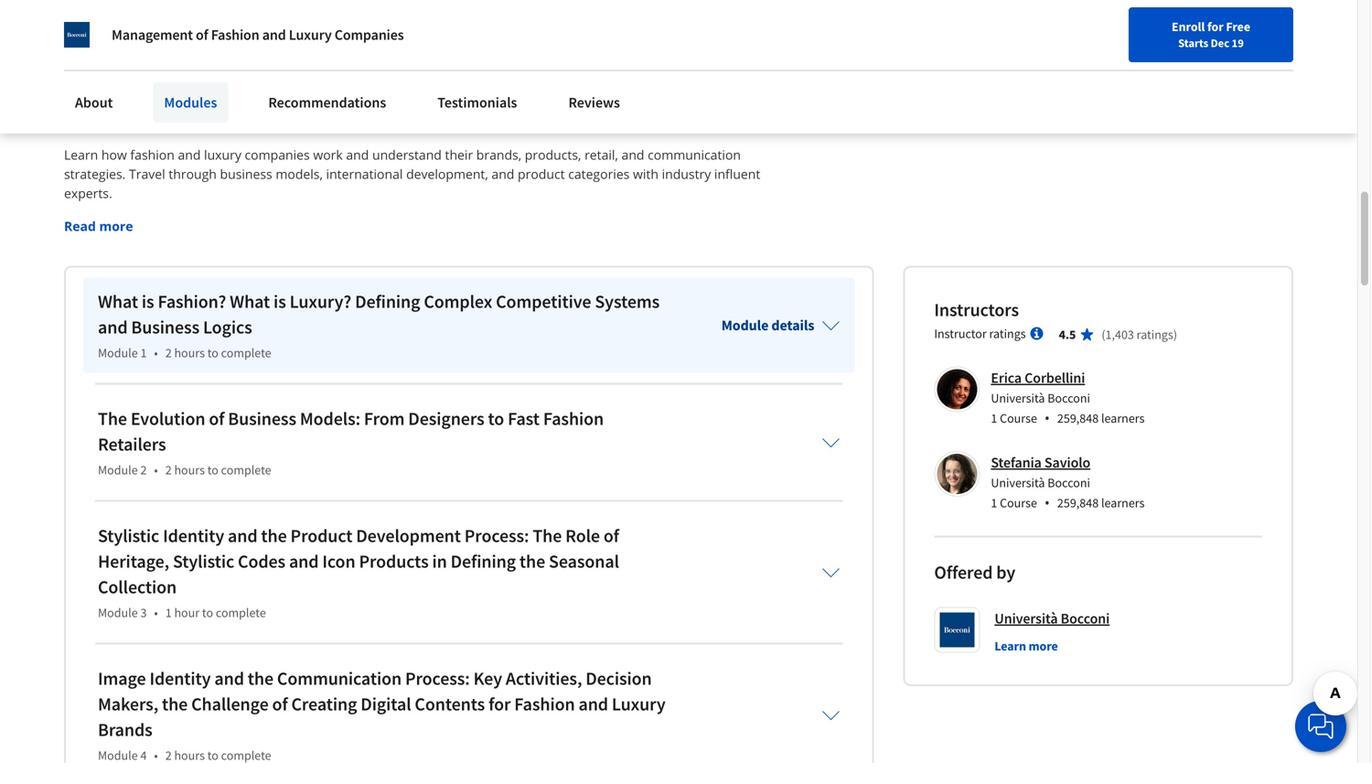 Task type: describe. For each thing, give the bounding box(es) containing it.
1 horizontal spatial ratings
[[1137, 326, 1174, 343]]

bocconi for saviolo
[[1048, 475, 1091, 491]]

image
[[98, 667, 146, 690]]

enroll
[[1172, 18, 1206, 35]]

categories
[[568, 165, 630, 183]]

products
[[359, 550, 429, 573]]

course for stefania
[[1000, 495, 1038, 511]]

the left seasonal
[[520, 550, 546, 573]]

collection
[[98, 576, 177, 599]]

3
[[140, 605, 147, 621]]

course
[[362, 91, 435, 123]]

università bocconi link
[[995, 607, 1110, 630]]

1 is from the left
[[142, 290, 154, 313]]

about link
[[64, 82, 124, 123]]

international
[[326, 165, 403, 183]]

to inside stylistic identity and the product development process: the role of heritage, stylistic codes and icon products in defining the seasonal collection module 3 • 1 hour to complete
[[202, 605, 213, 621]]

the up the codes
[[261, 525, 287, 547]]

fashion?
[[158, 290, 226, 313]]

from
[[364, 407, 405, 430]]

università bocconi
[[995, 610, 1110, 628]]

luxury inside the image identity and the communication process: key activities, decision makers, the challenge of creating digital contents for fashion and luxury brands
[[612, 693, 666, 716]]

understand
[[372, 146, 442, 164]]

the inside stylistic identity and the product development process: the role of heritage, stylistic codes and icon products in defining the seasonal collection module 3 • 1 hour to complete
[[533, 525, 562, 547]]

instructor ratings
[[935, 326, 1026, 342]]

communication
[[277, 667, 402, 690]]

systems
[[595, 290, 660, 313]]

2 is from the left
[[274, 290, 286, 313]]

how
[[101, 146, 127, 164]]

in inside stylistic identity and the product development process: the role of heritage, stylistic codes and icon products in defining the seasonal collection module 3 • 1 hour to complete
[[432, 550, 447, 573]]

creating
[[291, 693, 357, 716]]

companies
[[335, 26, 404, 44]]

259,848 for corbellini
[[1058, 410, 1099, 427]]

identity for challenge
[[150, 667, 211, 690]]

what is fashion? what is luxury? defining complex competitive systems and business logics module 1 • 2 hours to complete
[[98, 290, 660, 361]]

identity for stylistic
[[163, 525, 224, 547]]

stylistic identity and the product development process: the role of heritage, stylistic codes and icon products in defining the seasonal collection module 3 • 1 hour to complete
[[98, 525, 619, 621]]

retail,
[[585, 146, 619, 164]]

by
[[997, 561, 1016, 584]]

modules
[[164, 93, 217, 112]]

designers
[[408, 407, 485, 430]]

0 horizontal spatial in
[[290, 91, 311, 123]]

learn more button
[[995, 637, 1059, 655]]

starts
[[1179, 36, 1209, 50]]

learn for learn how fashion and luxury companies work and understand their brands, products, retail, and communication strategies. travel through business models, international development, and product categories with industry influent experts.
[[64, 146, 98, 164]]

complete inside stylistic identity and the product development process: the role of heritage, stylistic codes and icon products in defining the seasonal collection module 3 • 1 hour to complete
[[216, 605, 266, 621]]

development
[[356, 525, 461, 547]]

università for stefania
[[991, 475, 1046, 491]]

1 inside stefania saviolo università bocconi 1 course • 259,848 learners
[[991, 495, 998, 511]]

erica corbellini link
[[991, 369, 1086, 387]]

the inside the evolution of business models: from designers to fast fashion retailers module 2 • 2 hours to complete
[[98, 407, 127, 430]]

travel
[[129, 165, 165, 183]]

defining inside stylistic identity and the product development process: the role of heritage, stylistic codes and icon products in defining the seasonal collection module 3 • 1 hour to complete
[[451, 550, 516, 573]]

recommendations
[[268, 93, 386, 112]]

codes
[[238, 550, 286, 573]]

about
[[75, 93, 113, 112]]

• inside "erica corbellini università bocconi 1 course • 259,848 learners"
[[1045, 408, 1050, 428]]

the evolution of business models: from designers to fast fashion retailers module 2 • 2 hours to complete
[[98, 407, 604, 478]]

learn more
[[995, 638, 1059, 655]]

recommendations link
[[257, 82, 397, 123]]

learners for erica corbellini
[[1102, 410, 1145, 427]]

learn for learn more
[[995, 638, 1027, 655]]

università for erica
[[991, 390, 1046, 407]]

reviews
[[569, 93, 620, 112]]

companies
[[245, 146, 310, 164]]

of inside stylistic identity and the product development process: the role of heritage, stylistic codes and icon products in defining the seasonal collection module 3 • 1 hour to complete
[[604, 525, 619, 547]]

retailers
[[98, 433, 166, 456]]

are
[[132, 91, 167, 123]]

experts.
[[64, 185, 112, 202]]

business
[[220, 165, 272, 183]]

read more button
[[64, 217, 133, 236]]

of inside the evolution of business models: from designers to fast fashion retailers module 2 • 2 hours to complete
[[209, 407, 225, 430]]

coursera image
[[22, 15, 138, 44]]

competitive
[[496, 290, 592, 313]]

icon
[[322, 550, 356, 573]]

strategies.
[[64, 165, 126, 183]]

to inside the what is fashion? what is luxury? defining complex competitive systems and business logics module 1 • 2 hours to complete
[[207, 345, 219, 361]]

(
[[1102, 326, 1106, 343]]

università bocconi image
[[64, 22, 90, 48]]

complete inside the evolution of business models: from designers to fast fashion retailers module 2 • 2 hours to complete
[[221, 462, 271, 478]]

hours inside the evolution of business models: from designers to fast fashion retailers module 2 • 2 hours to complete
[[174, 462, 205, 478]]

module inside the evolution of business models: from designers to fast fashion retailers module 2 • 2 hours to complete
[[98, 462, 138, 478]]

module inside stylistic identity and the product development process: the role of heritage, stylistic codes and icon products in defining the seasonal collection module 3 • 1 hour to complete
[[98, 605, 138, 621]]

defining inside the what is fashion? what is luxury? defining complex competitive systems and business logics module 1 • 2 hours to complete
[[355, 290, 420, 313]]

dec
[[1211, 36, 1230, 50]]

the right "makers,"
[[162, 693, 188, 716]]

evolution
[[131, 407, 205, 430]]

activities,
[[506, 667, 582, 690]]

module details
[[722, 316, 815, 335]]

saviolo
[[1045, 454, 1091, 472]]

module inside the what is fashion? what is luxury? defining complex competitive systems and business logics module 1 • 2 hours to complete
[[98, 345, 138, 361]]

• inside the evolution of business models: from designers to fast fashion retailers module 2 • 2 hours to complete
[[154, 462, 158, 478]]

fashion
[[130, 146, 175, 164]]

seasonal
[[549, 550, 619, 573]]

course for erica
[[1000, 410, 1038, 427]]

there are 6 modules in this course
[[64, 91, 435, 123]]

4.5
[[1059, 326, 1076, 343]]

fast
[[508, 407, 540, 430]]

( 1,403 ratings )
[[1102, 326, 1178, 343]]

0 horizontal spatial luxury
[[289, 26, 332, 44]]

offered by
[[935, 561, 1016, 584]]

0 vertical spatial fashion
[[211, 26, 260, 44]]

brands,
[[477, 146, 522, 164]]

show notifications image
[[1111, 23, 1133, 45]]

models,
[[276, 165, 323, 183]]

stefania saviolo image
[[937, 454, 978, 494]]



Task type: vqa. For each thing, say whether or not it's contained in the screenshot.
info
no



Task type: locate. For each thing, give the bounding box(es) containing it.
what up logics
[[230, 290, 270, 313]]

1 down stefania
[[991, 495, 998, 511]]

offered
[[935, 561, 993, 584]]

defining
[[355, 290, 420, 313], [451, 550, 516, 573]]

0 horizontal spatial the
[[98, 407, 127, 430]]

bocconi
[[1048, 390, 1091, 407], [1048, 475, 1091, 491], [1061, 610, 1110, 628]]

1 hours from the top
[[174, 345, 205, 361]]

1 vertical spatial bocconi
[[1048, 475, 1091, 491]]

module left details
[[722, 316, 769, 335]]

identity up heritage,
[[163, 525, 224, 547]]

in left this
[[290, 91, 311, 123]]

of left creating
[[272, 693, 288, 716]]

1 259,848 from the top
[[1058, 410, 1099, 427]]

digital
[[361, 693, 411, 716]]

testimonials link
[[427, 82, 528, 123]]

università up learn more
[[995, 610, 1058, 628]]

process: up contents
[[405, 667, 470, 690]]

università down stefania
[[991, 475, 1046, 491]]

None search field
[[261, 11, 618, 48]]

1 course from the top
[[1000, 410, 1038, 427]]

communication
[[648, 146, 741, 164]]

bocconi inside stefania saviolo università bocconi 1 course • 259,848 learners
[[1048, 475, 1091, 491]]

1 horizontal spatial luxury
[[612, 693, 666, 716]]

instructor
[[935, 326, 987, 342]]

complete
[[221, 345, 271, 361], [221, 462, 271, 478], [216, 605, 266, 621]]

1 horizontal spatial defining
[[451, 550, 516, 573]]

stefania saviolo link
[[991, 454, 1091, 472]]

the up challenge
[[248, 667, 274, 690]]

product
[[291, 525, 353, 547]]

coursera career certificate image
[[948, 0, 1253, 51]]

process: inside the image identity and the communication process: key activities, decision makers, the challenge of creating digital contents for fashion and luxury brands
[[405, 667, 470, 690]]

1 vertical spatial for
[[489, 693, 511, 716]]

menu item
[[974, 18, 1092, 78]]

0 vertical spatial 259,848
[[1058, 410, 1099, 427]]

bocconi inside "erica corbellini università bocconi 1 course • 259,848 learners"
[[1048, 390, 1091, 407]]

1 horizontal spatial stylistic
[[173, 550, 234, 573]]

the left role
[[533, 525, 562, 547]]

image identity and the communication process: key activities, decision makers, the challenge of creating digital contents for fashion and luxury brands
[[98, 667, 666, 741]]

1 left hour
[[165, 605, 172, 621]]

luxury down decision
[[612, 693, 666, 716]]

0 vertical spatial stylistic
[[98, 525, 159, 547]]

industry
[[662, 165, 711, 183]]

management
[[112, 26, 193, 44]]

1 vertical spatial defining
[[451, 550, 516, 573]]

2 vertical spatial bocconi
[[1061, 610, 1110, 628]]

more down università bocconi
[[1029, 638, 1059, 655]]

università
[[991, 390, 1046, 407], [991, 475, 1046, 491], [995, 610, 1058, 628]]

the up retailers
[[98, 407, 127, 430]]

enroll for free starts dec 19
[[1172, 18, 1251, 50]]

• down stefania saviolo link on the bottom right of page
[[1045, 493, 1050, 513]]

1 inside stylistic identity and the product development process: the role of heritage, stylistic codes and icon products in defining the seasonal collection module 3 • 1 hour to complete
[[165, 605, 172, 621]]

heritage,
[[98, 550, 169, 573]]

2 what from the left
[[230, 290, 270, 313]]

1 vertical spatial learners
[[1102, 495, 1145, 511]]

stylistic up heritage,
[[98, 525, 159, 547]]

image identity and the communication process: key activities, decision makers, the challenge of creating digital contents for fashion and luxury brands button
[[83, 655, 855, 763]]

• right 3
[[154, 605, 158, 621]]

• down retailers
[[154, 462, 158, 478]]

luxury?
[[290, 290, 352, 313]]

0 vertical spatial defining
[[355, 290, 420, 313]]

• inside stylistic identity and the product development process: the role of heritage, stylistic codes and icon products in defining the seasonal collection module 3 • 1 hour to complete
[[154, 605, 158, 621]]

0 vertical spatial the
[[98, 407, 127, 430]]

erica corbellini università bocconi 1 course • 259,848 learners
[[991, 369, 1145, 428]]

0 vertical spatial process:
[[465, 525, 529, 547]]

details
[[772, 316, 815, 335]]

logics
[[203, 316, 252, 339]]

of right role
[[604, 525, 619, 547]]

259,848 inside stefania saviolo università bocconi 1 course • 259,848 learners
[[1058, 495, 1099, 511]]

0 horizontal spatial defining
[[355, 290, 420, 313]]

fashion down activities,
[[515, 693, 575, 716]]

what
[[98, 290, 138, 313], [230, 290, 270, 313]]

0 vertical spatial complete
[[221, 345, 271, 361]]

key
[[474, 667, 502, 690]]

1 vertical spatial stylistic
[[173, 550, 234, 573]]

for inside the image identity and the communication process: key activities, decision makers, the challenge of creating digital contents for fashion and luxury brands
[[489, 693, 511, 716]]

2 learners from the top
[[1102, 495, 1145, 511]]

more for read more
[[99, 218, 133, 235]]

università down erica
[[991, 390, 1046, 407]]

ratings right 1,403
[[1137, 326, 1174, 343]]

2 vertical spatial complete
[[216, 605, 266, 621]]

module left 3
[[98, 605, 138, 621]]

• inside stefania saviolo università bocconi 1 course • 259,848 learners
[[1045, 493, 1050, 513]]

erica
[[991, 369, 1022, 387]]

0 vertical spatial università
[[991, 390, 1046, 407]]

1 vertical spatial fashion
[[543, 407, 604, 430]]

0 vertical spatial luxury
[[289, 26, 332, 44]]

0 vertical spatial identity
[[163, 525, 224, 547]]

1 vertical spatial more
[[1029, 638, 1059, 655]]

259,848 up the saviolo
[[1058, 410, 1099, 427]]

of right management at the left of the page
[[196, 26, 208, 44]]

fashion right fast
[[543, 407, 604, 430]]

2 hours from the top
[[174, 462, 205, 478]]

course down erica
[[1000, 410, 1038, 427]]

for
[[1208, 18, 1224, 35], [489, 693, 511, 716]]

1 inside the what is fashion? what is luxury? defining complex competitive systems and business logics module 1 • 2 hours to complete
[[140, 345, 147, 361]]

stefania
[[991, 454, 1042, 472]]

0 horizontal spatial business
[[131, 316, 200, 339]]

defining down development
[[451, 550, 516, 573]]

business inside the what is fashion? what is luxury? defining complex competitive systems and business logics module 1 • 2 hours to complete
[[131, 316, 200, 339]]

instructors
[[935, 299, 1019, 321]]

identity inside stylistic identity and the product development process: the role of heritage, stylistic codes and icon products in defining the seasonal collection module 3 • 1 hour to complete
[[163, 525, 224, 547]]

course inside stefania saviolo università bocconi 1 course • 259,848 learners
[[1000, 495, 1038, 511]]

hours down logics
[[174, 345, 205, 361]]

what left fashion?
[[98, 290, 138, 313]]

• down corbellini on the right of page
[[1045, 408, 1050, 428]]

1 vertical spatial in
[[432, 550, 447, 573]]

through
[[169, 165, 217, 183]]

0 vertical spatial in
[[290, 91, 311, 123]]

0 horizontal spatial for
[[489, 693, 511, 716]]

learn inside button
[[995, 638, 1027, 655]]

identity inside the image identity and the communication process: key activities, decision makers, the challenge of creating digital contents for fashion and luxury brands
[[150, 667, 211, 690]]

and inside the what is fashion? what is luxury? defining complex competitive systems and business logics module 1 • 2 hours to complete
[[98, 316, 128, 339]]

259,848 down the saviolo
[[1058, 495, 1099, 511]]

makers,
[[98, 693, 158, 716]]

stefania saviolo università bocconi 1 course • 259,848 learners
[[991, 454, 1145, 513]]

259,848 inside "erica corbellini università bocconi 1 course • 259,848 learners"
[[1058, 410, 1099, 427]]

0 vertical spatial more
[[99, 218, 133, 235]]

0 horizontal spatial stylistic
[[98, 525, 159, 547]]

luxury left companies
[[289, 26, 332, 44]]

business left the models:
[[228, 407, 296, 430]]

2 inside the what is fashion? what is luxury? defining complex competitive systems and business logics module 1 • 2 hours to complete
[[165, 345, 172, 361]]

for up dec
[[1208, 18, 1224, 35]]

hours down evolution
[[174, 462, 205, 478]]

1 vertical spatial learn
[[995, 638, 1027, 655]]

1 horizontal spatial more
[[1029, 638, 1059, 655]]

defining right 'luxury?'
[[355, 290, 420, 313]]

0 vertical spatial bocconi
[[1048, 390, 1091, 407]]

modules link
[[153, 82, 228, 123]]

0 vertical spatial for
[[1208, 18, 1224, 35]]

0 horizontal spatial is
[[142, 290, 154, 313]]

• inside the what is fashion? what is luxury? defining complex competitive systems and business logics module 1 • 2 hours to complete
[[154, 345, 158, 361]]

1 horizontal spatial for
[[1208, 18, 1224, 35]]

ratings
[[990, 326, 1026, 342], [1137, 326, 1174, 343]]

fashion inside the image identity and the communication process: key activities, decision makers, the challenge of creating digital contents for fashion and luxury brands
[[515, 693, 575, 716]]

hours
[[174, 345, 205, 361], [174, 462, 205, 478]]

ratings down the instructors
[[990, 326, 1026, 342]]

testimonials
[[438, 93, 517, 112]]

chat with us image
[[1307, 712, 1336, 741]]

business down fashion?
[[131, 316, 200, 339]]

0 vertical spatial business
[[131, 316, 200, 339]]

of
[[196, 26, 208, 44], [209, 407, 225, 430], [604, 525, 619, 547], [272, 693, 288, 716]]

1 vertical spatial luxury
[[612, 693, 666, 716]]

1 what from the left
[[98, 290, 138, 313]]

process: left role
[[465, 525, 529, 547]]

1 horizontal spatial learn
[[995, 638, 1027, 655]]

contents
[[415, 693, 485, 716]]

this
[[316, 91, 357, 123]]

learners inside "erica corbellini università bocconi 1 course • 259,848 learners"
[[1102, 410, 1145, 427]]

)
[[1174, 326, 1178, 343]]

hour
[[174, 605, 200, 621]]

università inside stefania saviolo università bocconi 1 course • 259,848 learners
[[991, 475, 1046, 491]]

1 inside "erica corbellini università bocconi 1 course • 259,848 learners"
[[991, 410, 998, 427]]

is left 'luxury?'
[[274, 290, 286, 313]]

identity
[[163, 525, 224, 547], [150, 667, 211, 690]]

259,848 for saviolo
[[1058, 495, 1099, 511]]

stylistic
[[98, 525, 159, 547], [173, 550, 234, 573]]

course down stefania
[[1000, 495, 1038, 511]]

fashion up modules
[[211, 26, 260, 44]]

1 down erica
[[991, 410, 998, 427]]

6
[[172, 91, 186, 123]]

learn how fashion and luxury companies work and understand their brands, products, retail, and communication strategies. travel through business models, international development, and product categories with industry influent experts.
[[64, 146, 764, 202]]

1 up evolution
[[140, 345, 147, 361]]

process: inside stylistic identity and the product development process: the role of heritage, stylistic codes and icon products in defining the seasonal collection module 3 • 1 hour to complete
[[465, 525, 529, 547]]

0 vertical spatial hours
[[174, 345, 205, 361]]

reviews link
[[558, 82, 631, 123]]

1 vertical spatial hours
[[174, 462, 205, 478]]

learners inside stefania saviolo università bocconi 1 course • 259,848 learners
[[1102, 495, 1145, 511]]

19
[[1232, 36, 1244, 50]]

learners for stefania saviolo
[[1102, 495, 1145, 511]]

learn up strategies.
[[64, 146, 98, 164]]

2 vertical spatial università
[[995, 610, 1058, 628]]

identity up challenge
[[150, 667, 211, 690]]

2 259,848 from the top
[[1058, 495, 1099, 511]]

stylistic up hour
[[173, 550, 234, 573]]

1 horizontal spatial business
[[228, 407, 296, 430]]

read more
[[64, 218, 133, 235]]

università inside "erica corbellini università bocconi 1 course • 259,848 learners"
[[991, 390, 1046, 407]]

2 vertical spatial fashion
[[515, 693, 575, 716]]

corbellini
[[1025, 369, 1086, 387]]

in down development
[[432, 550, 447, 573]]

for inside the enroll for free starts dec 19
[[1208, 18, 1224, 35]]

work
[[313, 146, 343, 164]]

1
[[140, 345, 147, 361], [991, 410, 998, 427], [991, 495, 998, 511], [165, 605, 172, 621]]

0 horizontal spatial ratings
[[990, 326, 1026, 342]]

erica corbellini image
[[937, 369, 978, 410]]

models:
[[300, 407, 361, 430]]

for down key on the bottom left of the page
[[489, 693, 511, 716]]

and
[[262, 26, 286, 44], [178, 146, 201, 164], [346, 146, 369, 164], [622, 146, 645, 164], [492, 165, 515, 183], [98, 316, 128, 339], [228, 525, 258, 547], [289, 550, 319, 573], [214, 667, 244, 690], [579, 693, 609, 716]]

learn down università bocconi
[[995, 638, 1027, 655]]

• down fashion?
[[154, 345, 158, 361]]

1 learners from the top
[[1102, 410, 1145, 427]]

with
[[633, 165, 659, 183]]

0 horizontal spatial learn
[[64, 146, 98, 164]]

1 vertical spatial process:
[[405, 667, 470, 690]]

luxury
[[289, 26, 332, 44], [612, 693, 666, 716]]

module down retailers
[[98, 462, 138, 478]]

business inside the evolution of business models: from designers to fast fashion retailers module 2 • 2 hours to complete
[[228, 407, 296, 430]]

1 vertical spatial course
[[1000, 495, 1038, 511]]

0 vertical spatial learners
[[1102, 410, 1145, 427]]

decision
[[586, 667, 652, 690]]

bocconi for corbellini
[[1048, 390, 1091, 407]]

0 horizontal spatial more
[[99, 218, 133, 235]]

1 horizontal spatial in
[[432, 550, 447, 573]]

learn inside learn how fashion and luxury companies work and understand their brands, products, retail, and communication strategies. travel through business models, international development, and product categories with industry influent experts.
[[64, 146, 98, 164]]

1 horizontal spatial the
[[533, 525, 562, 547]]

0 horizontal spatial what
[[98, 290, 138, 313]]

complete inside the what is fashion? what is luxury? defining complex competitive systems and business logics module 1 • 2 hours to complete
[[221, 345, 271, 361]]

free
[[1227, 18, 1251, 35]]

their
[[445, 146, 473, 164]]

luxury
[[204, 146, 241, 164]]

products,
[[525, 146, 582, 164]]

more for learn more
[[1029, 638, 1059, 655]]

1,403
[[1106, 326, 1135, 343]]

hours inside the what is fashion? what is luxury? defining complex competitive systems and business logics module 1 • 2 hours to complete
[[174, 345, 205, 361]]

0 vertical spatial learn
[[64, 146, 98, 164]]

0 vertical spatial course
[[1000, 410, 1038, 427]]

modules
[[191, 91, 285, 123]]

1 vertical spatial università
[[991, 475, 1046, 491]]

1 vertical spatial identity
[[150, 667, 211, 690]]

of inside the image identity and the communication process: key activities, decision makers, the challenge of creating digital contents for fashion and luxury brands
[[272, 693, 288, 716]]

1 horizontal spatial what
[[230, 290, 270, 313]]

1 vertical spatial the
[[533, 525, 562, 547]]

bocconi inside università bocconi link
[[1061, 610, 1110, 628]]

1 horizontal spatial is
[[274, 290, 286, 313]]

1 vertical spatial 259,848
[[1058, 495, 1099, 511]]

fashion
[[211, 26, 260, 44], [543, 407, 604, 430], [515, 693, 575, 716]]

fashion inside the evolution of business models: from designers to fast fashion retailers module 2 • 2 hours to complete
[[543, 407, 604, 430]]

1 vertical spatial business
[[228, 407, 296, 430]]

•
[[154, 345, 158, 361], [1045, 408, 1050, 428], [154, 462, 158, 478], [1045, 493, 1050, 513], [154, 605, 158, 621]]

product
[[518, 165, 565, 183]]

challenge
[[191, 693, 269, 716]]

more right the read
[[99, 218, 133, 235]]

of right evolution
[[209, 407, 225, 430]]

module up evolution
[[98, 345, 138, 361]]

2 course from the top
[[1000, 495, 1038, 511]]

course inside "erica corbellini università bocconi 1 course • 259,848 learners"
[[1000, 410, 1038, 427]]

1 vertical spatial complete
[[221, 462, 271, 478]]

is left fashion?
[[142, 290, 154, 313]]



